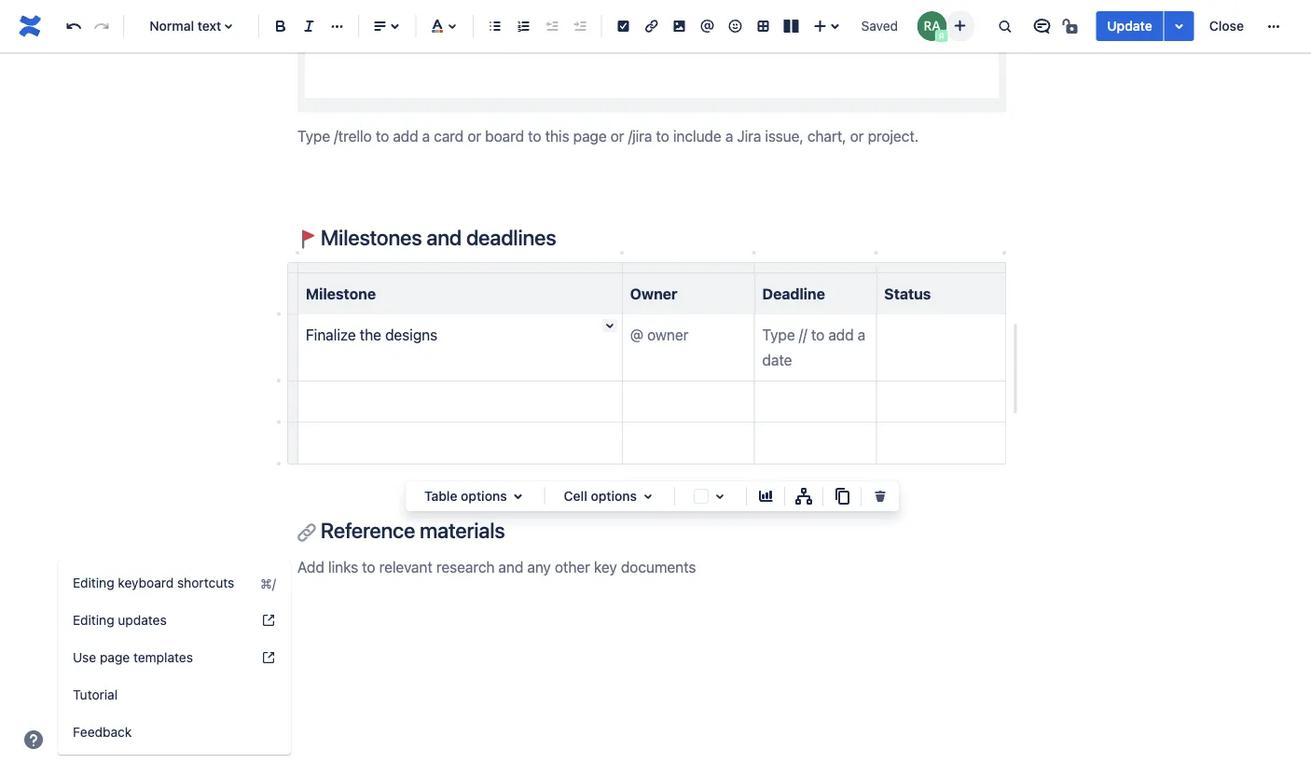 Task type: vqa. For each thing, say whether or not it's contained in the screenshot.
the right Whiteboard
no



Task type: describe. For each thing, give the bounding box(es) containing it.
use page templates link
[[58, 639, 291, 676]]

reference materials
[[316, 518, 505, 543]]

options for cell options
[[591, 488, 637, 504]]

help image inside use page templates link
[[261, 650, 276, 665]]

shortcuts
[[177, 575, 234, 591]]

1 vertical spatial help image
[[22, 729, 45, 751]]

more formatting image
[[326, 15, 348, 37]]

cell
[[564, 488, 588, 504]]

owner
[[630, 284, 678, 302]]

bold ⌘b image
[[270, 15, 292, 37]]

editing for editing keyboard shortcuts
[[73, 575, 114, 591]]

update
[[1108, 18, 1153, 34]]

expand dropdown menu image
[[637, 485, 660, 508]]

bullet list ⌘⇧8 image
[[484, 15, 507, 37]]

finalize
[[306, 326, 356, 344]]

help image
[[261, 613, 276, 628]]

adjust update settings image
[[1169, 15, 1191, 37]]

numbered list ⌘⇧7 image
[[513, 15, 535, 37]]

templates
[[133, 650, 193, 665]]

table options button
[[413, 485, 537, 508]]

ruby anderson image
[[917, 11, 947, 41]]

align left image
[[369, 15, 391, 37]]

mention image
[[696, 15, 719, 37]]

close
[[1210, 18, 1245, 34]]

editing keyboard shortcuts
[[73, 575, 234, 591]]

editing updates link
[[58, 602, 291, 639]]

and
[[427, 224, 462, 249]]

cell options button
[[553, 485, 667, 508]]

normal text
[[149, 18, 221, 34]]

table image
[[752, 15, 775, 37]]

keyboard
[[118, 575, 174, 591]]

cell background image
[[709, 485, 731, 508]]

saved
[[862, 18, 899, 34]]

updates
[[118, 612, 167, 628]]

cell options
[[564, 488, 637, 504]]

chart image
[[755, 485, 777, 508]]

editing updates
[[73, 612, 167, 628]]

manage connected data image
[[793, 485, 815, 508]]



Task type: locate. For each thing, give the bounding box(es) containing it.
comment icon image
[[1031, 15, 1054, 37]]

tutorial button
[[58, 676, 291, 714]]

materials
[[420, 518, 505, 543]]

no restrictions image
[[1061, 15, 1083, 37]]

1 options from the left
[[461, 488, 507, 504]]

Main content area, start typing to enter text. text field
[[286, 0, 1245, 643]]

help image
[[261, 650, 276, 665], [22, 729, 45, 751]]

deadlines
[[466, 224, 556, 249]]

2 options from the left
[[591, 488, 637, 504]]

help image down help image
[[261, 650, 276, 665]]

layouts image
[[780, 15, 803, 37]]

the
[[360, 326, 382, 344]]

page
[[100, 650, 130, 665]]

milestones and deadlines
[[316, 224, 556, 249]]

editing up editing updates
[[73, 575, 114, 591]]

reference
[[321, 518, 415, 543]]

options inside "cell options" dropdown button
[[591, 488, 637, 504]]

0 vertical spatial help image
[[261, 650, 276, 665]]

indent tab image
[[569, 15, 591, 37]]

feedback
[[73, 724, 132, 740]]

0 horizontal spatial options
[[461, 488, 507, 504]]

table options
[[424, 488, 507, 504]]

redo ⌘⇧z image
[[90, 15, 113, 37]]

italic ⌘i image
[[298, 15, 320, 37]]

invite to edit image
[[949, 14, 972, 37]]

options right cell
[[591, 488, 637, 504]]

more image
[[1263, 15, 1286, 37]]

:link: image
[[298, 524, 316, 542], [298, 524, 316, 542]]

0 horizontal spatial help image
[[22, 729, 45, 751]]

tutorial
[[73, 687, 118, 703]]

update button
[[1097, 11, 1164, 41]]

use
[[73, 650, 96, 665]]

⌘/
[[260, 575, 276, 591]]

expand dropdown menu image
[[507, 485, 530, 508]]

deadline
[[763, 284, 825, 302]]

copy image
[[831, 485, 854, 508]]

options for table options
[[461, 488, 507, 504]]

link image
[[641, 15, 663, 37]]

1 horizontal spatial help image
[[261, 650, 276, 665]]

:triangular_flag_on_post: image
[[298, 230, 316, 249]]

normal
[[149, 18, 194, 34]]

action item image
[[613, 15, 635, 37]]

options inside 'table options' popup button
[[461, 488, 507, 504]]

options up materials
[[461, 488, 507, 504]]

table
[[424, 488, 458, 504]]

confluence image
[[15, 11, 45, 41], [15, 11, 45, 41]]

help image left feedback
[[22, 729, 45, 751]]

remove image
[[870, 485, 892, 508]]

use page templates
[[73, 650, 193, 665]]

close button
[[1199, 11, 1256, 41]]

:triangular_flag_on_post: image
[[298, 230, 316, 249]]

editing up use
[[73, 612, 114, 628]]

milestones
[[321, 224, 422, 249]]

outdent ⇧tab image
[[541, 15, 563, 37]]

add image, video, or file image
[[668, 15, 691, 37]]

feedback button
[[58, 714, 291, 751]]

0 vertical spatial editing
[[73, 575, 114, 591]]

options
[[461, 488, 507, 504], [591, 488, 637, 504]]

find and replace image
[[994, 15, 1016, 37]]

milestone
[[306, 284, 376, 302]]

normal text button
[[131, 6, 251, 47]]

undo ⌘z image
[[62, 15, 85, 37]]

2 editing from the top
[[73, 612, 114, 628]]

1 editing from the top
[[73, 575, 114, 591]]

editing
[[73, 575, 114, 591], [73, 612, 114, 628]]

text
[[198, 18, 221, 34]]

1 horizontal spatial options
[[591, 488, 637, 504]]

1 vertical spatial editing
[[73, 612, 114, 628]]

designs
[[385, 326, 438, 344]]

finalize the designs
[[306, 326, 438, 344]]

editing for editing updates
[[73, 612, 114, 628]]

emoji image
[[724, 15, 747, 37]]

status
[[885, 284, 932, 302]]



